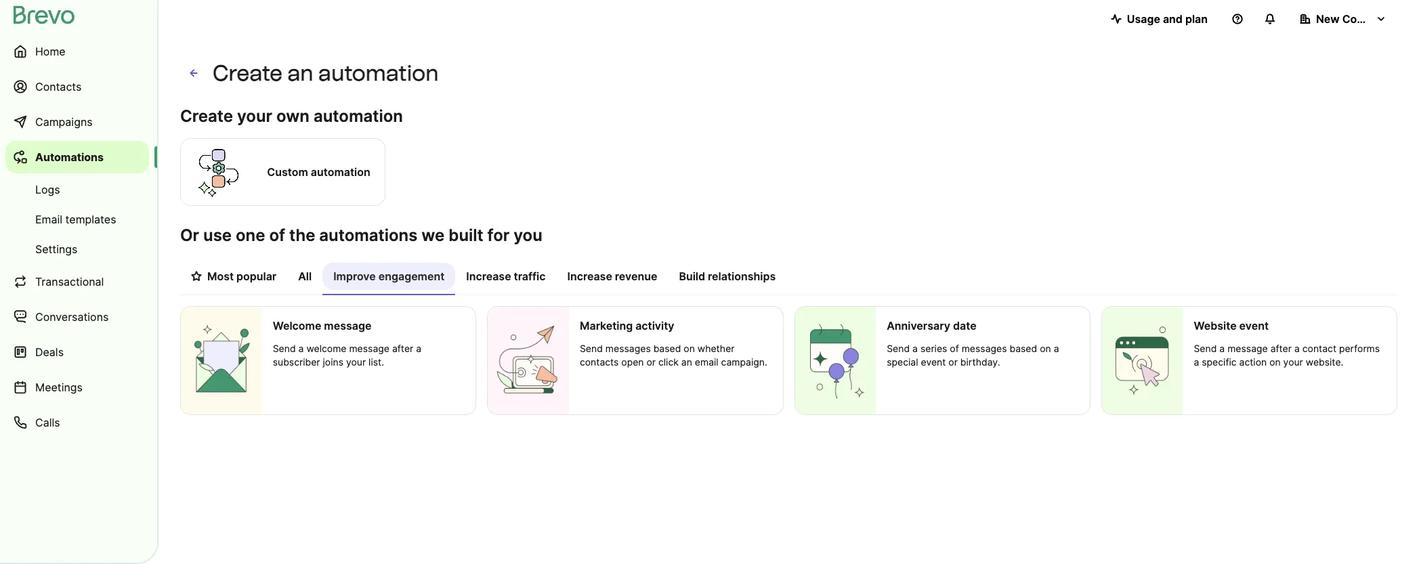 Task type: vqa. For each thing, say whether or not it's contained in the screenshot.
custom
yes



Task type: describe. For each thing, give the bounding box(es) containing it.
templates
[[65, 213, 116, 226]]

create your own automation
[[180, 106, 403, 126]]

home link
[[5, 35, 149, 68]]

marketing
[[580, 319, 633, 333]]

0 horizontal spatial your
[[237, 106, 273, 126]]

based inside send a series of messages based on a special event or birthday.
[[1010, 343, 1038, 354]]

custom automation
[[267, 165, 371, 179]]

series
[[921, 343, 948, 354]]

new company button
[[1290, 5, 1398, 33]]

0 vertical spatial automation
[[318, 60, 439, 86]]

deals
[[35, 346, 64, 359]]

send a welcome message after a subscriber joins your list.
[[273, 343, 422, 368]]

on inside send messages based on whether contacts open or click an email campaign.
[[684, 343, 695, 354]]

contacts link
[[5, 70, 149, 103]]

all
[[298, 270, 312, 283]]

increase revenue link
[[557, 263, 669, 294]]

new company
[[1317, 12, 1393, 26]]

send for marketing activity
[[580, 343, 603, 354]]

home
[[35, 45, 65, 58]]

welcome
[[273, 319, 321, 333]]

for
[[488, 226, 510, 245]]

usage and plan
[[1128, 12, 1208, 26]]

calls
[[35, 416, 60, 430]]

website event
[[1194, 319, 1269, 333]]

automations link
[[5, 141, 149, 173]]

create for create an automation
[[213, 60, 283, 86]]

and
[[1164, 12, 1183, 26]]

website
[[1194, 319, 1237, 333]]

send a series of messages based on a special event or birthday.
[[887, 343, 1060, 368]]

of for the
[[269, 226, 285, 245]]

campaigns link
[[5, 106, 149, 138]]

meetings link
[[5, 371, 149, 404]]

email
[[35, 213, 62, 226]]

open
[[622, 356, 644, 368]]

after inside send a message after a contact performs a specific action on your website.
[[1271, 343, 1292, 354]]

usage
[[1128, 12, 1161, 26]]

send messages based on whether contacts open or click an email campaign.
[[580, 343, 768, 368]]

date
[[954, 319, 977, 333]]

email
[[695, 356, 719, 368]]

joins
[[323, 356, 344, 368]]

your inside send a welcome message after a subscriber joins your list.
[[346, 356, 366, 368]]

message inside send a welcome message after a subscriber joins your list.
[[349, 343, 390, 354]]

increase for increase traffic
[[466, 270, 511, 283]]

an inside send messages based on whether contacts open or click an email campaign.
[[682, 356, 693, 368]]

popular
[[237, 270, 277, 283]]

tab list containing most popular
[[180, 263, 1398, 295]]

message up send a welcome message after a subscriber joins your list.
[[324, 319, 372, 333]]

we
[[422, 226, 445, 245]]

new
[[1317, 12, 1340, 26]]

improve engagement link
[[323, 263, 456, 295]]

improve engagement
[[334, 270, 445, 283]]

website.
[[1306, 356, 1344, 368]]

most popular
[[207, 270, 277, 283]]

marketing activity
[[580, 319, 675, 333]]

conversations
[[35, 310, 109, 324]]

the
[[289, 226, 315, 245]]

or inside send a series of messages based on a special event or birthday.
[[949, 356, 958, 368]]

contacts
[[580, 356, 619, 368]]

improve
[[334, 270, 376, 283]]

one
[[236, 226, 265, 245]]

you
[[514, 226, 543, 245]]

plan
[[1186, 12, 1208, 26]]

campaign.
[[722, 356, 768, 368]]

click
[[659, 356, 679, 368]]

email templates link
[[5, 206, 149, 233]]

anniversary
[[887, 319, 951, 333]]

1 vertical spatial automation
[[314, 106, 403, 126]]

send for welcome message
[[273, 343, 296, 354]]

increase for increase revenue
[[568, 270, 613, 283]]

custom automation button
[[180, 136, 386, 208]]

activity
[[636, 319, 675, 333]]

dxrbf image
[[191, 271, 202, 282]]

or inside send messages based on whether contacts open or click an email campaign.
[[647, 356, 656, 368]]

email templates
[[35, 213, 116, 226]]

or use one of the automations we built for you
[[180, 226, 543, 245]]

most popular link
[[180, 263, 288, 294]]

campaigns
[[35, 115, 93, 129]]

whether
[[698, 343, 735, 354]]

welcome message
[[273, 319, 372, 333]]

send for website event
[[1194, 343, 1217, 354]]

create an automation
[[213, 60, 439, 86]]

subscriber
[[273, 356, 320, 368]]



Task type: locate. For each thing, give the bounding box(es) containing it.
your left own
[[237, 106, 273, 126]]

of right series
[[950, 343, 959, 354]]

1 horizontal spatial after
[[1271, 343, 1292, 354]]

on inside send a message after a contact performs a specific action on your website.
[[1270, 356, 1281, 368]]

event down series
[[921, 356, 946, 368]]

increase traffic
[[466, 270, 546, 283]]

event up action
[[1240, 319, 1269, 333]]

1 horizontal spatial your
[[346, 356, 366, 368]]

after
[[392, 343, 414, 354], [1271, 343, 1292, 354]]

2 messages from the left
[[962, 343, 1007, 354]]

event
[[1240, 319, 1269, 333], [921, 356, 946, 368]]

messages inside send a series of messages based on a special event or birthday.
[[962, 343, 1007, 354]]

1 horizontal spatial event
[[1240, 319, 1269, 333]]

0 vertical spatial of
[[269, 226, 285, 245]]

settings link
[[5, 236, 149, 263]]

welcome
[[307, 343, 347, 354]]

2 horizontal spatial your
[[1284, 356, 1304, 368]]

1 after from the left
[[392, 343, 414, 354]]

send up special
[[887, 343, 910, 354]]

message up action
[[1228, 343, 1269, 354]]

specific
[[1202, 356, 1237, 368]]

a
[[299, 343, 304, 354], [416, 343, 422, 354], [913, 343, 918, 354], [1054, 343, 1060, 354], [1220, 343, 1225, 354], [1295, 343, 1300, 354], [1194, 356, 1200, 368]]

or left click
[[647, 356, 656, 368]]

send inside send messages based on whether contacts open or click an email campaign.
[[580, 343, 603, 354]]

your left list. at the bottom
[[346, 356, 366, 368]]

messages
[[606, 343, 651, 354], [962, 343, 1007, 354]]

calls link
[[5, 407, 149, 439]]

1 messages from the left
[[606, 343, 651, 354]]

an
[[288, 60, 314, 86], [682, 356, 693, 368]]

0 vertical spatial event
[[1240, 319, 1269, 333]]

logs link
[[5, 176, 149, 203]]

an right click
[[682, 356, 693, 368]]

automation inside button
[[311, 165, 371, 179]]

on inside send a series of messages based on a special event or birthday.
[[1040, 343, 1052, 354]]

1 based from the left
[[654, 343, 681, 354]]

1 horizontal spatial based
[[1010, 343, 1038, 354]]

message
[[324, 319, 372, 333], [349, 343, 390, 354], [1228, 343, 1269, 354]]

revenue
[[615, 270, 658, 283]]

use
[[203, 226, 232, 245]]

logs
[[35, 183, 60, 197]]

deals link
[[5, 336, 149, 369]]

of for messages
[[950, 343, 959, 354]]

0 vertical spatial create
[[213, 60, 283, 86]]

after inside send a welcome message after a subscriber joins your list.
[[392, 343, 414, 354]]

increase traffic link
[[456, 263, 557, 294]]

send up contacts
[[580, 343, 603, 354]]

2 based from the left
[[1010, 343, 1038, 354]]

1 horizontal spatial increase
[[568, 270, 613, 283]]

birthday.
[[961, 356, 1001, 368]]

send for anniversary date
[[887, 343, 910, 354]]

message inside send a message after a contact performs a specific action on your website.
[[1228, 343, 1269, 354]]

0 vertical spatial an
[[288, 60, 314, 86]]

usage and plan button
[[1100, 5, 1219, 33]]

0 horizontal spatial on
[[684, 343, 695, 354]]

1 vertical spatial create
[[180, 106, 233, 126]]

of left the at left
[[269, 226, 285, 245]]

increase left revenue
[[568, 270, 613, 283]]

1 or from the left
[[647, 356, 656, 368]]

traffic
[[514, 270, 546, 283]]

based inside send messages based on whether contacts open or click an email campaign.
[[654, 343, 681, 354]]

performs
[[1340, 343, 1381, 354]]

2 or from the left
[[949, 356, 958, 368]]

increase left traffic at the left
[[466, 270, 511, 283]]

4 send from the left
[[1194, 343, 1217, 354]]

or
[[647, 356, 656, 368], [949, 356, 958, 368]]

send inside send a series of messages based on a special event or birthday.
[[887, 343, 910, 354]]

1 vertical spatial event
[[921, 356, 946, 368]]

of inside send a series of messages based on a special event or birthday.
[[950, 343, 959, 354]]

conversations link
[[5, 301, 149, 333]]

build relationships
[[679, 270, 776, 283]]

send
[[273, 343, 296, 354], [580, 343, 603, 354], [887, 343, 910, 354], [1194, 343, 1217, 354]]

tab list
[[180, 263, 1398, 295]]

2 vertical spatial automation
[[311, 165, 371, 179]]

send up specific
[[1194, 343, 1217, 354]]

build
[[679, 270, 706, 283]]

0 horizontal spatial increase
[[466, 270, 511, 283]]

create for create your own automation
[[180, 106, 233, 126]]

1 horizontal spatial of
[[950, 343, 959, 354]]

3 send from the left
[[887, 343, 910, 354]]

1 vertical spatial of
[[950, 343, 959, 354]]

of
[[269, 226, 285, 245], [950, 343, 959, 354]]

your down contact
[[1284, 356, 1304, 368]]

automations
[[35, 150, 104, 164]]

relationships
[[708, 270, 776, 283]]

based
[[654, 343, 681, 354], [1010, 343, 1038, 354]]

0 horizontal spatial of
[[269, 226, 285, 245]]

own
[[277, 106, 310, 126]]

or
[[180, 226, 199, 245]]

messages up the birthday.
[[962, 343, 1007, 354]]

special
[[887, 356, 919, 368]]

0 horizontal spatial an
[[288, 60, 314, 86]]

contacts
[[35, 80, 82, 94]]

increase revenue
[[568, 270, 658, 283]]

0 horizontal spatial after
[[392, 343, 414, 354]]

event inside send a series of messages based on a special event or birthday.
[[921, 356, 946, 368]]

increase
[[466, 270, 511, 283], [568, 270, 613, 283]]

2 send from the left
[[580, 343, 603, 354]]

meetings
[[35, 381, 83, 394]]

an up own
[[288, 60, 314, 86]]

1 horizontal spatial or
[[949, 356, 958, 368]]

company
[[1343, 12, 1393, 26]]

anniversary date
[[887, 319, 977, 333]]

your
[[237, 106, 273, 126], [346, 356, 366, 368], [1284, 356, 1304, 368]]

settings
[[35, 243, 78, 256]]

0 horizontal spatial event
[[921, 356, 946, 368]]

engagement
[[379, 270, 445, 283]]

your inside send a message after a contact performs a specific action on your website.
[[1284, 356, 1304, 368]]

0 horizontal spatial or
[[647, 356, 656, 368]]

transactional link
[[5, 266, 149, 298]]

0 horizontal spatial messages
[[606, 343, 651, 354]]

1 horizontal spatial on
[[1040, 343, 1052, 354]]

message up list. at the bottom
[[349, 343, 390, 354]]

1 horizontal spatial messages
[[962, 343, 1007, 354]]

action
[[1240, 356, 1267, 368]]

2 horizontal spatial on
[[1270, 356, 1281, 368]]

list.
[[369, 356, 384, 368]]

most
[[207, 270, 234, 283]]

build relationships link
[[669, 263, 787, 294]]

send inside send a welcome message after a subscriber joins your list.
[[273, 343, 296, 354]]

all link
[[288, 263, 323, 294]]

send inside send a message after a contact performs a specific action on your website.
[[1194, 343, 1217, 354]]

create
[[213, 60, 283, 86], [180, 106, 233, 126]]

1 increase from the left
[[466, 270, 511, 283]]

0 horizontal spatial based
[[654, 343, 681, 354]]

or left the birthday.
[[949, 356, 958, 368]]

1 send from the left
[[273, 343, 296, 354]]

built
[[449, 226, 484, 245]]

send up subscriber
[[273, 343, 296, 354]]

automations
[[319, 226, 418, 245]]

send a message after a contact performs a specific action on your website.
[[1194, 343, 1381, 368]]

1 horizontal spatial an
[[682, 356, 693, 368]]

messages inside send messages based on whether contacts open or click an email campaign.
[[606, 343, 651, 354]]

2 increase from the left
[[568, 270, 613, 283]]

on
[[684, 343, 695, 354], [1040, 343, 1052, 354], [1270, 356, 1281, 368]]

2 after from the left
[[1271, 343, 1292, 354]]

transactional
[[35, 275, 104, 289]]

1 vertical spatial an
[[682, 356, 693, 368]]

custom
[[267, 165, 308, 179]]

messages up open
[[606, 343, 651, 354]]

contact
[[1303, 343, 1337, 354]]



